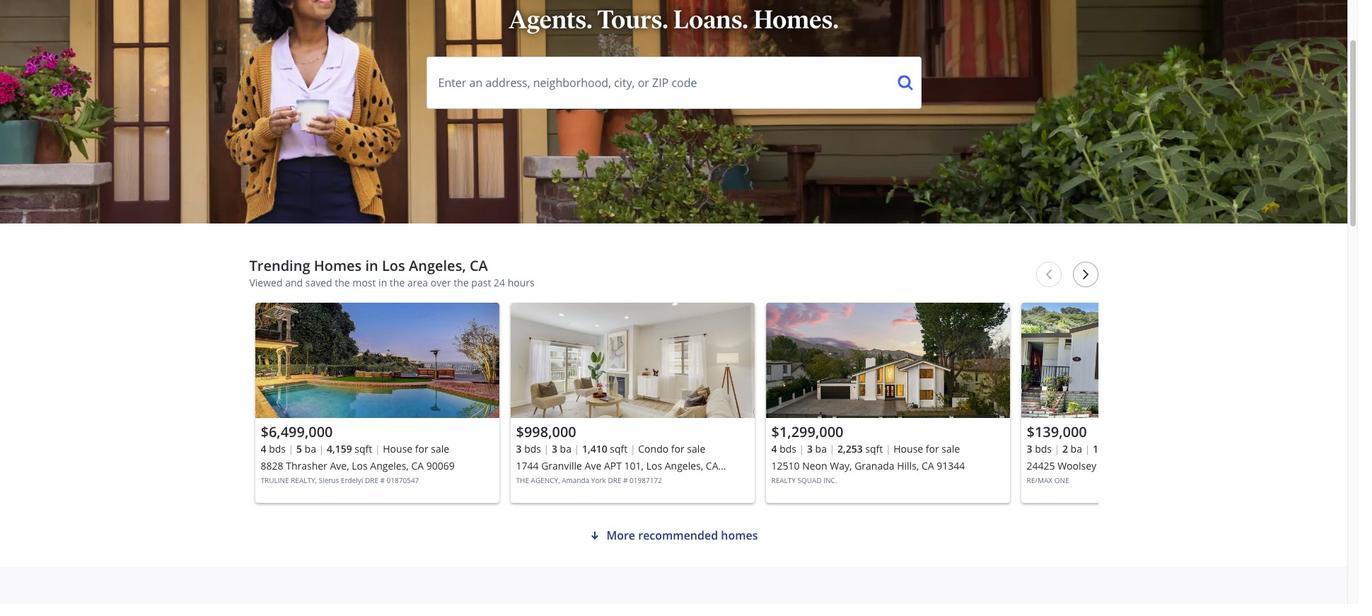 Task type: describe. For each thing, give the bounding box(es) containing it.
12510 neon way, granada hills, ca 91344 realty squad inc.
[[772, 459, 965, 485]]

apt
[[604, 459, 622, 473]]

2 ba
[[1063, 442, 1083, 456]]

sale for $6,499,000
[[431, 442, 450, 456]]

homes
[[721, 528, 758, 544]]

the agency, amanda york dre # 01987172
[[516, 476, 662, 485]]

bds for $998,000
[[525, 442, 541, 456]]

4,159 sqft
[[327, 442, 372, 456]]

ave
[[585, 459, 602, 473]]

4 bds for $1,299,000
[[772, 442, 797, 456]]

90025
[[516, 476, 545, 490]]

viewed
[[249, 276, 283, 289]]

granville
[[541, 459, 582, 473]]

$1,299,000
[[772, 422, 844, 442]]

3 inside $1,299,000 group
[[807, 442, 813, 456]]

ba for $998,000
[[560, 442, 572, 456]]

realty,
[[291, 476, 317, 485]]

ca for ave,
[[411, 459, 424, 473]]

3 ba for $998,000
[[552, 442, 572, 456]]

one
[[1055, 476, 1070, 485]]

over
[[431, 276, 451, 289]]

# inside 8828 thrasher ave, los angeles, ca 90069 truline realty, sierus erdelyi dre # 01870547
[[380, 476, 385, 485]]

5
[[297, 442, 302, 456]]

ba for $6,499,000
[[305, 442, 316, 456]]

more recommended homes
[[607, 528, 758, 544]]

homes.
[[754, 4, 839, 35]]

# inside 1744 granville ave apt 101, los angeles, ca 90025 element
[[624, 476, 628, 485]]

01870547
[[387, 476, 419, 485]]

for for $1,299,000
[[926, 442, 940, 456]]

0 horizontal spatial chevron right image
[[413, 20, 430, 37]]

3 bds for 2
[[1027, 442, 1052, 456]]

3 the from the left
[[454, 276, 469, 289]]

area
[[408, 276, 428, 289]]

sale for $998,000
[[687, 442, 706, 456]]

2,253
[[838, 442, 863, 456]]

recommended
[[639, 528, 718, 544]]

erdelyi
[[341, 476, 363, 485]]

1 3 from the left
[[516, 442, 522, 456]]

agents.
[[509, 4, 593, 35]]

angeles, inside 1744 granville ave apt 101, los angeles, ca 90025
[[665, 459, 704, 473]]

8828 thrasher ave, los angeles, ca 90069 truline realty, sierus erdelyi dre # 01870547
[[261, 459, 455, 485]]

hills,
[[897, 459, 919, 473]]

homes
[[314, 256, 362, 275]]

91344
[[937, 459, 965, 473]]

$6,499,000 group
[[255, 303, 499, 503]]

loans.
[[674, 4, 749, 35]]

park,
[[1027, 476, 1050, 490]]

more
[[607, 528, 636, 544]]

12510 neon way, granada hills, ca 91344 link
[[772, 458, 1005, 475]]

york
[[592, 476, 606, 485]]

re/max one
[[1027, 476, 1070, 485]]

1744 granville ave apt 101, los angeles, ca 90025 image
[[511, 303, 755, 418]]

the
[[516, 476, 529, 485]]

ca inside 24425 woolsey canyon rd space 132, canoga park, ca 91304
[[1053, 476, 1065, 490]]

truline
[[261, 476, 289, 485]]

8828 thrasher ave, los angeles, ca 90069 link
[[261, 458, 494, 475]]

1 vertical spatial chevron right image
[[1080, 269, 1092, 280]]

101,
[[625, 459, 644, 473]]

condo for sale
[[639, 442, 706, 456]]

house for sale for $6,499,000
[[383, 442, 450, 456]]

hours
[[508, 276, 535, 289]]

trending
[[249, 256, 310, 275]]

2
[[1063, 442, 1069, 456]]

amanda
[[562, 476, 590, 485]]

angeles, for in
[[409, 256, 466, 275]]

condo
[[639, 442, 669, 456]]

1 horizontal spatial in
[[379, 276, 387, 289]]

woolsey
[[1058, 459, 1097, 473]]

24425
[[1027, 459, 1056, 473]]

1744
[[516, 459, 539, 473]]

01987172
[[630, 476, 662, 485]]

los for in
[[382, 256, 405, 275]]

neon
[[803, 459, 828, 473]]

$6,499,000
[[261, 422, 333, 442]]

1 the from the left
[[335, 276, 350, 289]]

1,176
[[1093, 442, 1119, 456]]

4 for $1,299,000
[[772, 442, 777, 456]]

ca inside 1744 granville ave apt 101, los angeles, ca 90025
[[706, 459, 719, 473]]

list containing $6,499,000
[[249, 297, 1266, 516]]

1744 granville ave apt 101, los angeles, ca 90025 element
[[511, 303, 755, 503]]

4 for $6,499,000
[[261, 442, 266, 456]]

los for ave,
[[352, 459, 368, 473]]

91304
[[1068, 476, 1096, 490]]

search image
[[897, 74, 914, 91]]



Task type: vqa. For each thing, say whether or not it's contained in the screenshot.


Task type: locate. For each thing, give the bounding box(es) containing it.
tours.
[[597, 4, 669, 35]]

space
[[1152, 459, 1181, 473]]

3 bds from the left
[[780, 442, 797, 456]]

0 horizontal spatial los
[[352, 459, 368, 473]]

sqft for $1,299,000
[[866, 442, 883, 456]]

1 vertical spatial in
[[379, 276, 387, 289]]

saved
[[306, 276, 332, 289]]

bds for $1,299,000
[[780, 442, 797, 456]]

angeles, down condo for sale
[[665, 459, 704, 473]]

12510 neon way, granada hills, ca 91344 image
[[766, 303, 1010, 418]]

dre inside 1744 granville ave apt 101, los angeles, ca 90025 element
[[608, 476, 622, 485]]

sqft up granada
[[866, 442, 883, 456]]

#
[[380, 476, 385, 485], [624, 476, 628, 485]]

the left area
[[390, 276, 405, 289]]

for up 91344
[[926, 442, 940, 456]]

4 ba from the left
[[1071, 442, 1083, 456]]

house inside 12510 neon way, granada hills, ca 91344 element
[[894, 442, 924, 456]]

dre
[[365, 476, 379, 485], [608, 476, 622, 485]]

chevron left image
[[1043, 269, 1055, 280]]

sale up 91344
[[942, 442, 961, 456]]

in
[[366, 256, 378, 275], [379, 276, 387, 289]]

chevron right image
[[413, 20, 430, 37], [1080, 269, 1092, 280]]

3 bds
[[516, 442, 541, 456], [1027, 442, 1052, 456]]

inc.
[[824, 476, 838, 485]]

ba up neon
[[816, 442, 827, 456]]

angeles, inside 8828 thrasher ave, los angeles, ca 90069 truline realty, sierus erdelyi dre # 01870547
[[370, 459, 409, 473]]

0 vertical spatial in
[[366, 256, 378, 275]]

agency,
[[531, 476, 560, 485]]

rd
[[1137, 459, 1149, 473]]

bds up "8828"
[[269, 442, 286, 456]]

2 horizontal spatial sale
[[942, 442, 961, 456]]

way,
[[830, 459, 852, 473]]

2 horizontal spatial los
[[647, 459, 662, 473]]

1 horizontal spatial 3 bds
[[1027, 442, 1052, 456]]

0 horizontal spatial 3 ba
[[552, 442, 572, 456]]

3 ba
[[552, 442, 572, 456], [807, 442, 827, 456]]

2 for from the left
[[671, 442, 685, 456]]

3 ba inside 12510 neon way, granada hills, ca 91344 element
[[807, 442, 827, 456]]

2 3 ba from the left
[[807, 442, 827, 456]]

list
[[249, 297, 1266, 516]]

1 sale from the left
[[431, 442, 450, 456]]

4 inside '8828 thrasher ave, los angeles, ca 90069' element
[[261, 442, 266, 456]]

3 bds for 3
[[516, 442, 541, 456]]

# down 8828 thrasher ave, los angeles, ca 90069 link
[[380, 476, 385, 485]]

3 bds up "24425"
[[1027, 442, 1052, 456]]

3 ba up neon
[[807, 442, 827, 456]]

dre down 8828 thrasher ave, los angeles, ca 90069 link
[[365, 476, 379, 485]]

3 sqft from the left
[[866, 442, 883, 456]]

bds up 1744
[[525, 442, 541, 456]]

3 down $1,299,000 at the right of page
[[807, 442, 813, 456]]

4 bds up "8828"
[[261, 442, 286, 456]]

0 horizontal spatial house for sale
[[383, 442, 450, 456]]

2 3 from the left
[[552, 442, 558, 456]]

2 the from the left
[[390, 276, 405, 289]]

1 horizontal spatial los
[[382, 256, 405, 275]]

for inside 1744 granville ave apt 101, los angeles, ca 90025 element
[[671, 442, 685, 456]]

4 bds inside 12510 neon way, granada hills, ca 91344 element
[[772, 442, 797, 456]]

1 horizontal spatial sale
[[687, 442, 706, 456]]

0 horizontal spatial 4
[[261, 442, 266, 456]]

bds inside '8828 thrasher ave, los angeles, ca 90069' element
[[269, 442, 286, 456]]

$998,000
[[516, 422, 577, 442]]

ba for $1,299,000
[[816, 442, 827, 456]]

$998,000 group
[[511, 303, 755, 503]]

1 3 bds from the left
[[516, 442, 541, 456]]

ba inside the 24425 woolsey canyon rd space 132, canoga park, ca 91304 element
[[1071, 442, 1083, 456]]

4 bds for $6,499,000
[[261, 442, 286, 456]]

4 bds from the left
[[1035, 442, 1052, 456]]

1 ba from the left
[[305, 442, 316, 456]]

los inside 8828 thrasher ave, los angeles, ca 90069 truline realty, sierus erdelyi dre # 01870547
[[352, 459, 368, 473]]

4 3 from the left
[[1027, 442, 1033, 456]]

1 horizontal spatial chevron right image
[[1080, 269, 1092, 280]]

sale right condo
[[687, 442, 706, 456]]

2 sqft from the left
[[610, 442, 628, 456]]

4 up the 12510
[[772, 442, 777, 456]]

sale up 90069
[[431, 442, 450, 456]]

4
[[261, 442, 266, 456], [772, 442, 777, 456]]

1 horizontal spatial 3 ba
[[807, 442, 827, 456]]

1 house for sale from the left
[[383, 442, 450, 456]]

1 # from the left
[[380, 476, 385, 485]]

1 for from the left
[[415, 442, 429, 456]]

ba inside 12510 neon way, granada hills, ca 91344 element
[[816, 442, 827, 456]]

the down homes
[[335, 276, 350, 289]]

ba right '2'
[[1071, 442, 1083, 456]]

0 horizontal spatial for
[[415, 442, 429, 456]]

2 horizontal spatial sqft
[[866, 442, 883, 456]]

4,159
[[327, 442, 352, 456]]

0 horizontal spatial in
[[366, 256, 378, 275]]

house for sale inside '8828 thrasher ave, los angeles, ca 90069' element
[[383, 442, 450, 456]]

trending homes in los angeles, ca viewed and saved the most in the area over the past 24 hours
[[249, 256, 535, 289]]

132,
[[1184, 459, 1203, 473]]

0 horizontal spatial dre
[[365, 476, 379, 485]]

0 horizontal spatial house
[[383, 442, 413, 456]]

house for $6,499,000
[[383, 442, 413, 456]]

house up hills,
[[894, 442, 924, 456]]

the left past
[[454, 276, 469, 289]]

angeles, for ave,
[[370, 459, 409, 473]]

0 horizontal spatial sale
[[431, 442, 450, 456]]

bds
[[269, 442, 286, 456], [525, 442, 541, 456], [780, 442, 797, 456], [1035, 442, 1052, 456]]

4 inside $1,299,000 group
[[772, 442, 777, 456]]

house for sale inside 12510 neon way, granada hills, ca 91344 element
[[894, 442, 961, 456]]

24425 woolsey canyon rd space 132, canoga park, ca 91304 element
[[1022, 303, 1266, 503]]

3 bds inside 1744 granville ave apt 101, los angeles, ca 90025 element
[[516, 442, 541, 456]]

1 bds from the left
[[269, 442, 286, 456]]

1 horizontal spatial the
[[390, 276, 405, 289]]

1,410
[[582, 442, 608, 456]]

3 ba inside 1744 granville ave apt 101, los angeles, ca 90025 element
[[552, 442, 572, 456]]

4 bds
[[261, 442, 286, 456], [772, 442, 797, 456]]

squad
[[798, 476, 822, 485]]

past
[[472, 276, 491, 289]]

granada
[[855, 459, 895, 473]]

2 house for sale from the left
[[894, 442, 961, 456]]

1 house from the left
[[383, 442, 413, 456]]

re/max
[[1027, 476, 1053, 485]]

for inside '8828 thrasher ave, los angeles, ca 90069' element
[[415, 442, 429, 456]]

# down 101, in the left bottom of the page
[[624, 476, 628, 485]]

ca inside 12510 neon way, granada hills, ca 91344 realty squad inc.
[[922, 459, 935, 473]]

more recommended homes button
[[590, 527, 758, 544]]

ca
[[470, 256, 488, 275], [411, 459, 424, 473], [706, 459, 719, 473], [922, 459, 935, 473], [1053, 476, 1065, 490]]

24425 woolsey canyon rd space 132, canoga park, ca 91304 link
[[1027, 458, 1260, 490]]

24
[[494, 276, 505, 289]]

bds inside 1744 granville ave apt 101, los angeles, ca 90025 element
[[525, 442, 541, 456]]

sierus
[[319, 476, 339, 485]]

sqft up 8828 thrasher ave, los angeles, ca 90069 link
[[355, 442, 372, 456]]

2 # from the left
[[624, 476, 628, 485]]

3 ba from the left
[[816, 442, 827, 456]]

3 up 'granville'
[[552, 442, 558, 456]]

ba up 'granville'
[[560, 442, 572, 456]]

2 dre from the left
[[608, 476, 622, 485]]

angeles, inside trending homes in los angeles, ca viewed and saved the most in the area over the past 24 hours
[[409, 256, 466, 275]]

sale inside 1744 granville ave apt 101, los angeles, ca 90025 element
[[687, 442, 706, 456]]

sale for $1,299,000
[[942, 442, 961, 456]]

3 up 1744
[[516, 442, 522, 456]]

for for $998,000
[[671, 442, 685, 456]]

home recommendations carousel element
[[249, 256, 1266, 516]]

1 horizontal spatial #
[[624, 476, 628, 485]]

bds up the 12510
[[780, 442, 797, 456]]

5 ba
[[297, 442, 316, 456]]

house
[[383, 442, 413, 456], [894, 442, 924, 456]]

24425 woolsey canyon rd space 132, canoga park, ca 91304
[[1027, 459, 1241, 490]]

ca inside 8828 thrasher ave, los angeles, ca 90069 truline realty, sierus erdelyi dre # 01870547
[[411, 459, 424, 473]]

realty
[[772, 476, 796, 485]]

ave,
[[330, 459, 349, 473]]

for right condo
[[671, 442, 685, 456]]

3 ba for $1,299,000
[[807, 442, 827, 456]]

1 4 from the left
[[261, 442, 266, 456]]

sqft up apt in the left bottom of the page
[[610, 442, 628, 456]]

4 up "8828"
[[261, 442, 266, 456]]

$1,299,000 group
[[766, 303, 1010, 503]]

1,410 sqft
[[582, 442, 628, 456]]

12510 neon way, granada hills, ca 91344 element
[[766, 303, 1010, 503]]

1 horizontal spatial sqft
[[610, 442, 628, 456]]

house for $1,299,000
[[894, 442, 924, 456]]

house for sale
[[383, 442, 450, 456], [894, 442, 961, 456]]

ba
[[305, 442, 316, 456], [560, 442, 572, 456], [816, 442, 827, 456], [1071, 442, 1083, 456]]

3 bds inside the 24425 woolsey canyon rd space 132, canoga park, ca 91304 element
[[1027, 442, 1052, 456]]

ca for in
[[470, 256, 488, 275]]

sqft inside 12510 neon way, granada hills, ca 91344 element
[[866, 442, 883, 456]]

2 4 bds from the left
[[772, 442, 797, 456]]

for for $6,499,000
[[415, 442, 429, 456]]

most
[[353, 276, 376, 289]]

4 bds up the 12510
[[772, 442, 797, 456]]

house for sale up 90069
[[383, 442, 450, 456]]

ba inside 1744 granville ave apt 101, los angeles, ca 90025 element
[[560, 442, 572, 456]]

ba right 5
[[305, 442, 316, 456]]

2 4 from the left
[[772, 442, 777, 456]]

8828 thrasher ave, los angeles, ca 90069 image
[[255, 303, 499, 418]]

12510
[[772, 459, 800, 473]]

3 for from the left
[[926, 442, 940, 456]]

1744 granville ave apt 101, los angeles, ca 90025
[[516, 459, 719, 490]]

2 bds from the left
[[525, 442, 541, 456]]

canyon
[[1100, 459, 1135, 473]]

2 sale from the left
[[687, 442, 706, 456]]

$139,000 group
[[1022, 303, 1266, 503]]

for
[[415, 442, 429, 456], [671, 442, 685, 456], [926, 442, 940, 456]]

1 4 bds from the left
[[261, 442, 286, 456]]

los inside trending homes in los angeles, ca viewed and saved the most in the area over the past 24 hours
[[382, 256, 405, 275]]

dre inside 8828 thrasher ave, los angeles, ca 90069 truline realty, sierus erdelyi dre # 01870547
[[365, 476, 379, 485]]

angeles, up 01870547
[[370, 459, 409, 473]]

1 horizontal spatial 4
[[772, 442, 777, 456]]

3 bds up 1744
[[516, 442, 541, 456]]

ca inside trending homes in los angeles, ca viewed and saved the most in the area over the past 24 hours
[[470, 256, 488, 275]]

3
[[516, 442, 522, 456], [552, 442, 558, 456], [807, 442, 813, 456], [1027, 442, 1033, 456]]

house inside '8828 thrasher ave, los angeles, ca 90069' element
[[383, 442, 413, 456]]

dre down apt in the left bottom of the page
[[608, 476, 622, 485]]

1 horizontal spatial house for sale
[[894, 442, 961, 456]]

the
[[335, 276, 350, 289], [390, 276, 405, 289], [454, 276, 469, 289]]

1744 granville ave apt 101, los angeles, ca 90025 link
[[516, 458, 749, 490]]

2,253 sqft
[[838, 442, 883, 456]]

2 horizontal spatial the
[[454, 276, 469, 289]]

sqft for $998,000
[[610, 442, 628, 456]]

3 inside group
[[1027, 442, 1033, 456]]

sqft
[[355, 442, 372, 456], [610, 442, 628, 456], [866, 442, 883, 456]]

8828 thrasher ave, los angeles, ca 90069 element
[[255, 303, 499, 503]]

angeles, up the over
[[409, 256, 466, 275]]

0 horizontal spatial 3 bds
[[516, 442, 541, 456]]

house for sale for $1,299,000
[[894, 442, 961, 456]]

sqft inside 1744 granville ave apt 101, los angeles, ca 90025 element
[[610, 442, 628, 456]]

2 ba from the left
[[560, 442, 572, 456]]

arrow down image
[[590, 530, 601, 541]]

1 sqft from the left
[[355, 442, 372, 456]]

los up erdelyi
[[352, 459, 368, 473]]

90069
[[427, 459, 455, 473]]

and
[[285, 276, 303, 289]]

8828
[[261, 459, 283, 473]]

sale inside '8828 thrasher ave, los angeles, ca 90069' element
[[431, 442, 450, 456]]

in up most
[[366, 256, 378, 275]]

bds inside 12510 neon way, granada hills, ca 91344 element
[[780, 442, 797, 456]]

ba inside '8828 thrasher ave, los angeles, ca 90069' element
[[305, 442, 316, 456]]

0 horizontal spatial #
[[380, 476, 385, 485]]

for inside 12510 neon way, granada hills, ca 91344 element
[[926, 442, 940, 456]]

agents. tours. loans. homes.
[[509, 4, 839, 35]]

sale
[[431, 442, 450, 456], [687, 442, 706, 456], [942, 442, 961, 456]]

1 horizontal spatial 4 bds
[[772, 442, 797, 456]]

bds inside the 24425 woolsey canyon rd space 132, canoga park, ca 91304 element
[[1035, 442, 1052, 456]]

canoga
[[1206, 459, 1241, 473]]

3 up "24425"
[[1027, 442, 1033, 456]]

angeles,
[[409, 256, 466, 275], [370, 459, 409, 473], [665, 459, 704, 473]]

thrasher
[[286, 459, 328, 473]]

1 horizontal spatial house
[[894, 442, 924, 456]]

1 dre from the left
[[365, 476, 379, 485]]

2 horizontal spatial for
[[926, 442, 940, 456]]

in right most
[[379, 276, 387, 289]]

sqft inside '8828 thrasher ave, los angeles, ca 90069' element
[[355, 442, 372, 456]]

for up 90069
[[415, 442, 429, 456]]

sale inside 12510 neon way, granada hills, ca 91344 element
[[942, 442, 961, 456]]

los inside 1744 granville ave apt 101, los angeles, ca 90025
[[647, 459, 662, 473]]

ca for way,
[[922, 459, 935, 473]]

bds for $6,499,000
[[269, 442, 286, 456]]

4 bds inside '8828 thrasher ave, los angeles, ca 90069' element
[[261, 442, 286, 456]]

1 horizontal spatial dre
[[608, 476, 622, 485]]

2 3 bds from the left
[[1027, 442, 1052, 456]]

bds up "24425"
[[1035, 442, 1052, 456]]

Search text field
[[427, 57, 887, 108]]

3 ba up 'granville'
[[552, 442, 572, 456]]

$139,000
[[1027, 422, 1088, 442]]

0 vertical spatial chevron right image
[[413, 20, 430, 37]]

los up the 01987172
[[647, 459, 662, 473]]

0 horizontal spatial the
[[335, 276, 350, 289]]

3 3 from the left
[[807, 442, 813, 456]]

los right homes
[[382, 256, 405, 275]]

3 sale from the left
[[942, 442, 961, 456]]

2 house from the left
[[894, 442, 924, 456]]

24425 woolsey canyon rd space 132, canoga park, ca 91304 image
[[1022, 303, 1266, 418]]

1 horizontal spatial for
[[671, 442, 685, 456]]

house up 8828 thrasher ave, los angeles, ca 90069 link
[[383, 442, 413, 456]]

1 3 ba from the left
[[552, 442, 572, 456]]

sqft for $6,499,000
[[355, 442, 372, 456]]

house for sale up hills,
[[894, 442, 961, 456]]

0 horizontal spatial sqft
[[355, 442, 372, 456]]

0 horizontal spatial 4 bds
[[261, 442, 286, 456]]



